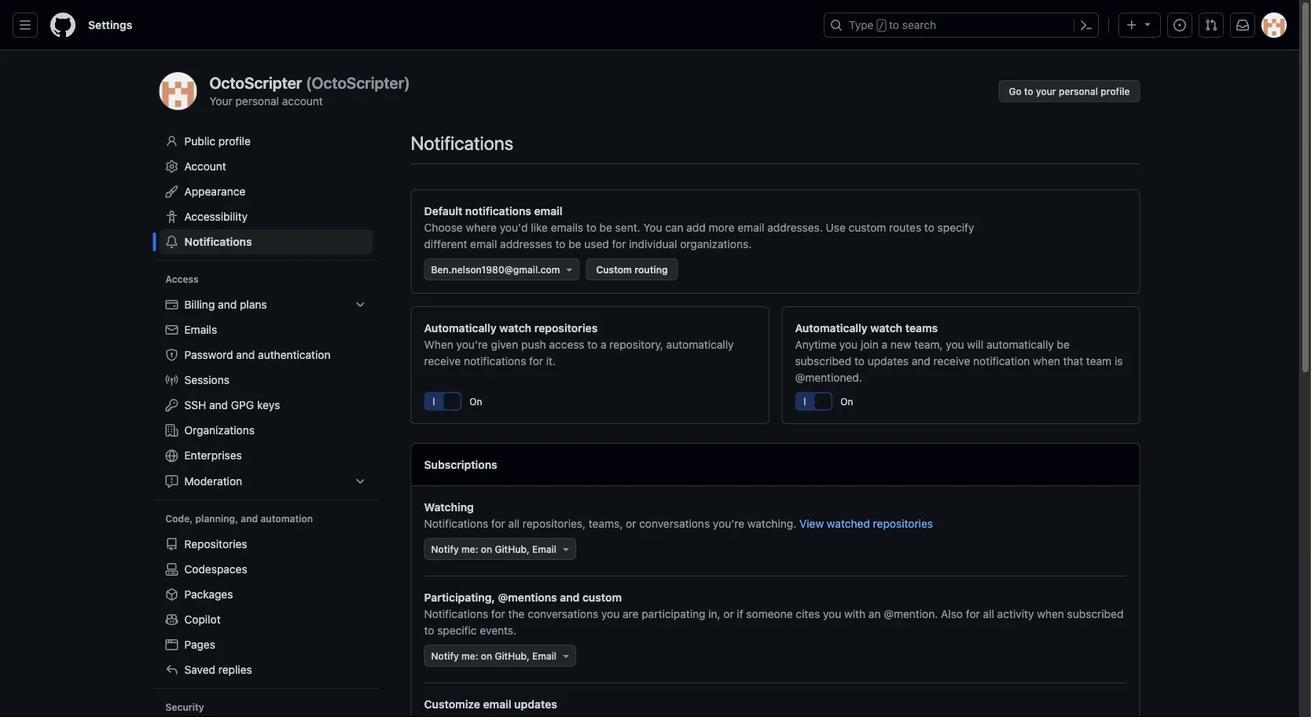 Task type: describe. For each thing, give the bounding box(es) containing it.
key image
[[166, 399, 178, 412]]

0 horizontal spatial be
[[569, 237, 581, 250]]

account
[[184, 160, 226, 173]]

command palette image
[[1080, 19, 1093, 31]]

participating
[[642, 608, 706, 621]]

updates inside automatically watch teams anytime you join a new team, you will automatically be subscribed to updates and receive notification when that team is @mentioned.
[[868, 355, 909, 368]]

/
[[879, 20, 885, 31]]

email right customize
[[483, 698, 512, 711]]

team
[[1087, 355, 1112, 368]]

ben.nelson1980@gmail.com button
[[424, 259, 580, 281]]

access list
[[159, 293, 373, 495]]

code, planning, and automation
[[166, 514, 313, 525]]

saved replies link
[[159, 658, 373, 683]]

subscriptions
[[424, 458, 498, 471]]

automatically watch teams anytime you join a new team, you will automatically be subscribed to updates and receive notification when that team is @mentioned.
[[795, 322, 1123, 384]]

ssh
[[184, 399, 206, 412]]

choose
[[424, 221, 463, 234]]

routes
[[889, 221, 922, 234]]

conversations for you're
[[639, 517, 710, 530]]

given
[[491, 338, 518, 351]]

organizations.
[[680, 237, 752, 250]]

code, planning, and automation list
[[159, 532, 373, 683]]

email down the where
[[470, 237, 497, 250]]

git pull request image
[[1205, 19, 1218, 31]]

or inside "watching notifications for all repositories, teams, or conversations you're watching. view watched repositories"
[[626, 517, 636, 530]]

access
[[166, 274, 199, 285]]

copilot
[[184, 614, 221, 627]]

to right "routes"
[[925, 221, 935, 234]]

automatically for will
[[987, 338, 1054, 351]]

automatically for repository,
[[667, 338, 734, 351]]

(octoscripter)
[[306, 74, 410, 92]]

or inside participating, @mentions and custom notifications for the conversations you are participating in, or if someone cites you with an @mention. also for all activity when subscribed to specific events.
[[724, 608, 734, 621]]

view
[[800, 517, 824, 530]]

@mentioned.
[[795, 371, 862, 384]]

issue opened image
[[1174, 19, 1187, 31]]

codespaces
[[184, 563, 247, 576]]

and inside "link"
[[236, 349, 255, 362]]

sessions
[[184, 374, 230, 387]]

pages
[[184, 639, 215, 652]]

person image
[[166, 135, 178, 148]]

custom inside the default notifications email choose where you'd like emails to be sent. you can add more email addresses. use custom routes to specify different email addresses to be used for individual organizations.
[[849, 221, 886, 234]]

used
[[584, 237, 609, 250]]

custom routing link
[[586, 259, 678, 281]]

repository,
[[610, 338, 664, 351]]

go
[[1009, 86, 1022, 97]]

appearance
[[184, 185, 246, 198]]

all inside "watching notifications for all repositories, teams, or conversations you're watching. view watched repositories"
[[508, 517, 520, 530]]

reply image
[[166, 664, 178, 677]]

@octoscripter image
[[159, 72, 197, 110]]

default
[[424, 204, 463, 217]]

you'd
[[500, 221, 528, 234]]

personal for to
[[1059, 86, 1098, 97]]

github, for repositories,
[[495, 544, 530, 555]]

repo image
[[166, 539, 178, 551]]

emails link
[[159, 318, 373, 343]]

codespaces link
[[159, 557, 373, 583]]

you left will
[[946, 338, 965, 351]]

account
[[282, 94, 323, 107]]

0 horizontal spatial updates
[[514, 698, 557, 711]]

are
[[623, 608, 639, 621]]

security
[[166, 703, 204, 714]]

browser image
[[166, 639, 178, 652]]

1 horizontal spatial be
[[600, 221, 612, 234]]

and inside "dropdown button"
[[218, 298, 237, 311]]

custom routing
[[596, 264, 668, 275]]

watch for a
[[871, 322, 903, 335]]

an
[[869, 608, 881, 621]]

receive inside the automatically watch repositories when you're given push access to a repository, automatically receive notifications for it.
[[424, 355, 461, 368]]

account link
[[159, 154, 373, 179]]

to right /
[[889, 18, 900, 31]]

for inside "watching notifications for all repositories, teams, or conversations you're watching. view watched repositories"
[[491, 517, 505, 530]]

will
[[967, 338, 984, 351]]

1 vertical spatial profile
[[218, 135, 251, 148]]

go to your personal profile
[[1009, 86, 1130, 97]]

you left are
[[602, 608, 620, 621]]

notifications inside the default notifications email choose where you'd like emails to be sent. you can add more email addresses. use custom routes to specify different email addresses to be used for individual organizations.
[[465, 204, 532, 217]]

when
[[424, 338, 454, 351]]

codespaces image
[[166, 564, 178, 576]]

pages link
[[159, 633, 373, 658]]

public profile
[[184, 135, 251, 148]]

be inside automatically watch teams anytime you join a new team, you will automatically be subscribed to updates and receive notification when that team is @mentioned.
[[1057, 338, 1070, 351]]

your
[[1036, 86, 1057, 97]]

new
[[891, 338, 912, 351]]

accessibility image
[[166, 211, 178, 223]]

billing
[[184, 298, 215, 311]]

organization image
[[166, 425, 178, 437]]

it.
[[546, 355, 556, 368]]

emails
[[551, 221, 584, 234]]

go to your personal profile link
[[999, 80, 1141, 102]]

on for notifications
[[470, 396, 482, 407]]

conversations for you
[[528, 608, 599, 621]]

for inside the default notifications email choose where you'd like emails to be sent. you can add more email addresses. use custom routes to specify different email addresses to be used for individual organizations.
[[612, 237, 626, 250]]

keys
[[257, 399, 280, 412]]

with
[[845, 608, 866, 621]]

saved replies
[[184, 664, 252, 677]]

billing and plans button
[[159, 293, 373, 318]]

repositories inside the automatically watch repositories when you're given push access to a repository, automatically receive notifications for it.
[[534, 322, 598, 335]]

to down emails
[[556, 237, 566, 250]]

on for subscribed
[[841, 396, 854, 407]]

watching
[[424, 501, 474, 514]]

triangle down image for participating, @mentions and custom notifications for the conversations you are participating in, or if someone cites you with an @mention. also for all activity when subscribed to specific events.
[[560, 650, 572, 663]]

notify for watching notifications for all repositories, teams, or conversations you're watching. view watched repositories
[[431, 544, 459, 555]]

automatically for anytime
[[795, 322, 868, 335]]

for right also in the right bottom of the page
[[966, 608, 980, 621]]

access
[[549, 338, 585, 351]]

me: for @mentions
[[462, 651, 478, 662]]

routing
[[635, 264, 668, 275]]

authentication
[[258, 349, 331, 362]]

on for repositories,
[[481, 544, 492, 555]]

profile inside 'link'
[[1101, 86, 1130, 97]]

shield lock image
[[166, 349, 178, 362]]

email up like in the left of the page
[[534, 204, 563, 217]]

triangle down image for default notifications email choose where you'd like emails to be sent. you can add more email addresses. use custom routes to specify different email addresses to be used for individual organizations.
[[563, 263, 576, 276]]

organizations link
[[159, 418, 373, 443]]

different
[[424, 237, 467, 250]]

search
[[903, 18, 937, 31]]

packages link
[[159, 583, 373, 608]]

repositories
[[184, 538, 247, 551]]

all inside participating, @mentions and custom notifications for the conversations you are participating in, or if someone cites you with an @mention. also for all activity when subscribed to specific events.
[[983, 608, 995, 621]]

specific
[[437, 624, 477, 637]]

me: for notifications
[[462, 544, 478, 555]]

copilot image
[[166, 614, 178, 627]]



Task type: vqa. For each thing, say whether or not it's contained in the screenshot.
"sent."
yes



Task type: locate. For each thing, give the bounding box(es) containing it.
on down @mentioned.
[[841, 396, 854, 407]]

1 vertical spatial you're
[[713, 517, 745, 530]]

2 notify from the top
[[431, 651, 459, 662]]

2 automatically from the left
[[987, 338, 1054, 351]]

0 vertical spatial notify
[[431, 544, 459, 555]]

email down repositories,
[[532, 544, 557, 555]]

accessibility link
[[159, 204, 373, 230]]

you're left given
[[457, 338, 488, 351]]

to down join
[[855, 355, 865, 368]]

organizations
[[184, 424, 255, 437]]

0 vertical spatial email
[[532, 544, 557, 555]]

0 horizontal spatial a
[[601, 338, 607, 351]]

0 vertical spatial conversations
[[639, 517, 710, 530]]

@mention.
[[884, 608, 938, 621]]

automatically inside the automatically watch repositories when you're given push access to a repository, automatically receive notifications for it.
[[667, 338, 734, 351]]

be up the that
[[1057, 338, 1070, 351]]

1 vertical spatial notify
[[431, 651, 459, 662]]

0 horizontal spatial all
[[508, 517, 520, 530]]

watch
[[500, 322, 532, 335], [871, 322, 903, 335]]

0 vertical spatial be
[[600, 221, 612, 234]]

profile down plus icon
[[1101, 86, 1130, 97]]

triangle down image inside ben.nelson1980@gmail.com popup button
[[563, 263, 576, 276]]

type
[[849, 18, 874, 31]]

a inside automatically watch teams anytime you join a new team, you will automatically be subscribed to updates and receive notification when that team is @mentioned.
[[882, 338, 888, 351]]

for up events.
[[491, 608, 505, 621]]

0 vertical spatial custom
[[849, 221, 886, 234]]

2 github, from the top
[[495, 651, 530, 662]]

0 horizontal spatial on
[[470, 396, 482, 407]]

or
[[626, 517, 636, 530], [724, 608, 734, 621]]

receive inside automatically watch teams anytime you join a new team, you will automatically be subscribed to updates and receive notification when that team is @mentioned.
[[934, 355, 971, 368]]

moderation button
[[159, 469, 373, 495]]

a inside the automatically watch repositories when you're given push access to a repository, automatically receive notifications for it.
[[601, 338, 607, 351]]

1 horizontal spatial you're
[[713, 517, 745, 530]]

custom
[[596, 264, 632, 275]]

saved
[[184, 664, 215, 677]]

when
[[1033, 355, 1061, 368], [1037, 608, 1065, 621]]

when left the that
[[1033, 355, 1061, 368]]

automation
[[261, 514, 313, 525]]

you left with
[[823, 608, 842, 621]]

the
[[508, 608, 525, 621]]

for down the sent.
[[612, 237, 626, 250]]

receive
[[424, 355, 461, 368], [934, 355, 971, 368]]

and left plans
[[218, 298, 237, 311]]

watch inside automatically watch teams anytime you join a new team, you will automatically be subscribed to updates and receive notification when that team is @mentioned.
[[871, 322, 903, 335]]

1 horizontal spatial on
[[841, 396, 854, 407]]

addresses.
[[768, 221, 823, 234]]

receive down team,
[[934, 355, 971, 368]]

github, down events.
[[495, 651, 530, 662]]

watching.
[[748, 517, 797, 530]]

0 horizontal spatial or
[[626, 517, 636, 530]]

2 watch from the left
[[871, 322, 903, 335]]

0 horizontal spatial personal
[[235, 94, 279, 107]]

on for notifications
[[481, 651, 492, 662]]

automatically inside the automatically watch repositories when you're given push access to a repository, automatically receive notifications for it.
[[424, 322, 497, 335]]

where
[[466, 221, 497, 234]]

1 vertical spatial custom
[[583, 591, 622, 604]]

watch inside the automatically watch repositories when you're given push access to a repository, automatically receive notifications for it.
[[500, 322, 532, 335]]

personal inside 'link'
[[1059, 86, 1098, 97]]

subscribed
[[795, 355, 852, 368], [1068, 608, 1124, 621]]

addresses
[[500, 237, 553, 250]]

receive down when
[[424, 355, 461, 368]]

automatically inside automatically watch teams anytime you join a new team, you will automatically be subscribed to updates and receive notification when that team is @mentioned.
[[987, 338, 1054, 351]]

0 horizontal spatial custom
[[583, 591, 622, 604]]

settings link
[[82, 13, 139, 38]]

0 vertical spatial notifications
[[465, 204, 532, 217]]

on up subscriptions
[[470, 396, 482, 407]]

more
[[709, 221, 735, 234]]

and
[[218, 298, 237, 311], [236, 349, 255, 362], [912, 355, 931, 368], [209, 399, 228, 412], [241, 514, 258, 525], [560, 591, 580, 604]]

1 vertical spatial be
[[569, 237, 581, 250]]

you're left 'watching.'
[[713, 517, 745, 530]]

1 vertical spatial when
[[1037, 608, 1065, 621]]

bell image
[[166, 236, 178, 248]]

1 vertical spatial me:
[[462, 651, 478, 662]]

someone
[[747, 608, 793, 621]]

ssh and gpg keys
[[184, 399, 280, 412]]

notify me: on github, email for repositories,
[[431, 544, 557, 555]]

password
[[184, 349, 233, 362]]

1 horizontal spatial all
[[983, 608, 995, 621]]

teams
[[906, 322, 938, 335]]

repositories
[[534, 322, 598, 335], [873, 517, 933, 530]]

and inside automatically watch teams anytime you join a new team, you will automatically be subscribed to updates and receive notification when that team is @mentioned.
[[912, 355, 931, 368]]

1 vertical spatial notifications
[[464, 355, 526, 368]]

gear image
[[166, 160, 178, 173]]

conversations down @mentions at bottom
[[528, 608, 599, 621]]

2 on from the left
[[841, 396, 854, 407]]

homepage image
[[50, 13, 75, 38]]

use
[[826, 221, 846, 234]]

be down emails
[[569, 237, 581, 250]]

1 a from the left
[[601, 338, 607, 351]]

notifications up the default at the left top of page
[[411, 132, 514, 154]]

subscribed inside participating, @mentions and custom notifications for the conversations you are participating in, or if someone cites you with an @mention. also for all activity when subscribed to specific events.
[[1068, 608, 1124, 621]]

sent.
[[615, 221, 641, 234]]

and right @mentions at bottom
[[560, 591, 580, 604]]

in,
[[709, 608, 721, 621]]

1 horizontal spatial profile
[[1101, 86, 1130, 97]]

accessibility
[[184, 210, 248, 223]]

email for and
[[532, 651, 557, 662]]

0 horizontal spatial you're
[[457, 338, 488, 351]]

1 me: from the top
[[462, 544, 478, 555]]

paintbrush image
[[166, 186, 178, 198]]

anytime
[[795, 338, 837, 351]]

1 horizontal spatial automatically
[[795, 322, 868, 335]]

notifications down accessibility
[[184, 236, 252, 248]]

notifications up specific
[[424, 608, 488, 621]]

on up participating,
[[481, 544, 492, 555]]

when inside automatically watch teams anytime you join a new team, you will automatically be subscribed to updates and receive notification when that team is @mentioned.
[[1033, 355, 1061, 368]]

0 horizontal spatial subscribed
[[795, 355, 852, 368]]

1 horizontal spatial repositories
[[873, 517, 933, 530]]

1 vertical spatial updates
[[514, 698, 557, 711]]

1 horizontal spatial watch
[[871, 322, 903, 335]]

1 horizontal spatial personal
[[1059, 86, 1098, 97]]

2 vertical spatial be
[[1057, 338, 1070, 351]]

2 horizontal spatial be
[[1057, 338, 1070, 351]]

0 vertical spatial on
[[481, 544, 492, 555]]

1 horizontal spatial receive
[[934, 355, 971, 368]]

customize email updates
[[424, 698, 557, 711]]

for left repositories,
[[491, 517, 505, 530]]

1 on from the left
[[470, 396, 482, 407]]

automatically
[[667, 338, 734, 351], [987, 338, 1054, 351]]

1 horizontal spatial conversations
[[639, 517, 710, 530]]

notifications up you'd
[[465, 204, 532, 217]]

0 vertical spatial when
[[1033, 355, 1061, 368]]

if
[[737, 608, 744, 621]]

watch up new
[[871, 322, 903, 335]]

1 github, from the top
[[495, 544, 530, 555]]

notify me: on github, email
[[431, 544, 557, 555], [431, 651, 557, 662]]

automatically up when
[[424, 322, 497, 335]]

2 automatically from the left
[[795, 322, 868, 335]]

email right more
[[738, 221, 765, 234]]

notifications image
[[1237, 19, 1249, 31]]

1 vertical spatial repositories
[[873, 517, 933, 530]]

you left join
[[840, 338, 858, 351]]

participating, @mentions and custom notifications for the conversations you are participating in, or if someone cites you with an @mention. also for all activity when subscribed to specific events.
[[424, 591, 1124, 637]]

events.
[[480, 624, 517, 637]]

all
[[508, 517, 520, 530], [983, 608, 995, 621]]

notify down watching
[[431, 544, 459, 555]]

watch for push
[[500, 322, 532, 335]]

0 horizontal spatial automatically
[[667, 338, 734, 351]]

be up used
[[600, 221, 612, 234]]

1 horizontal spatial or
[[724, 608, 734, 621]]

notifications inside participating, @mentions and custom notifications for the conversations you are participating in, or if someone cites you with an @mention. also for all activity when subscribed to specific events.
[[424, 608, 488, 621]]

settings
[[88, 18, 132, 31]]

and down team,
[[912, 355, 931, 368]]

moderation
[[184, 475, 242, 488]]

0 vertical spatial subscribed
[[795, 355, 852, 368]]

personal right your
[[1059, 86, 1098, 97]]

planning,
[[195, 514, 238, 525]]

cites
[[796, 608, 820, 621]]

0 vertical spatial updates
[[868, 355, 909, 368]]

notifications inside "watching notifications for all repositories, teams, or conversations you're watching. view watched repositories"
[[424, 517, 488, 530]]

1 vertical spatial github,
[[495, 651, 530, 662]]

custom down teams,
[[583, 591, 622, 604]]

repositories up access
[[534, 322, 598, 335]]

notifications
[[465, 204, 532, 217], [464, 355, 526, 368]]

enterprises
[[184, 449, 242, 462]]

watched
[[827, 517, 870, 530]]

to inside automatically watch teams anytime you join a new team, you will automatically be subscribed to updates and receive notification when that team is @mentioned.
[[855, 355, 865, 368]]

2 on from the top
[[481, 651, 492, 662]]

appearance link
[[159, 179, 373, 204]]

to left specific
[[424, 624, 434, 637]]

and down emails link
[[236, 349, 255, 362]]

0 horizontal spatial repositories
[[534, 322, 598, 335]]

when inside participating, @mentions and custom notifications for the conversations you are participating in, or if someone cites you with an @mention. also for all activity when subscribed to specific events.
[[1037, 608, 1065, 621]]

mail image
[[166, 324, 178, 337]]

1 notify me: on github, email from the top
[[431, 544, 557, 555]]

1 horizontal spatial updates
[[868, 355, 909, 368]]

me:
[[462, 544, 478, 555], [462, 651, 478, 662]]

0 vertical spatial me:
[[462, 544, 478, 555]]

custom right use on the right
[[849, 221, 886, 234]]

activity
[[998, 608, 1034, 621]]

broadcast image
[[166, 374, 178, 387]]

1 receive from the left
[[424, 355, 461, 368]]

1 on from the top
[[481, 544, 492, 555]]

for inside the automatically watch repositories when you're given push access to a repository, automatically receive notifications for it.
[[529, 355, 543, 368]]

0 horizontal spatial automatically
[[424, 322, 497, 335]]

me: down watching
[[462, 544, 478, 555]]

or left if
[[724, 608, 734, 621]]

1 automatically from the left
[[667, 338, 734, 351]]

triangle down image
[[1142, 18, 1154, 30], [563, 263, 576, 276], [560, 543, 572, 556], [560, 650, 572, 663]]

you're inside the automatically watch repositories when you're given push access to a repository, automatically receive notifications for it.
[[457, 338, 488, 351]]

email
[[532, 544, 557, 555], [532, 651, 557, 662]]

teams,
[[589, 517, 623, 530]]

custom
[[849, 221, 886, 234], [583, 591, 622, 604]]

emails
[[184, 324, 217, 337]]

2 receive from the left
[[934, 355, 971, 368]]

individual
[[629, 237, 677, 250]]

or right teams,
[[626, 517, 636, 530]]

personal down octoscripter
[[235, 94, 279, 107]]

0 vertical spatial notify me: on github, email
[[431, 544, 557, 555]]

personal for (octoscripter)
[[235, 94, 279, 107]]

to right go
[[1025, 86, 1034, 97]]

github,
[[495, 544, 530, 555], [495, 651, 530, 662]]

1 vertical spatial subscribed
[[1068, 608, 1124, 621]]

that
[[1064, 355, 1084, 368]]

1 horizontal spatial subscribed
[[1068, 608, 1124, 621]]

notification
[[974, 355, 1030, 368]]

1 notify from the top
[[431, 544, 459, 555]]

notify me: on github, email for notifications
[[431, 651, 557, 662]]

repositories link
[[159, 532, 373, 557]]

customize
[[424, 698, 480, 711]]

notify me: on github, email up @mentions at bottom
[[431, 544, 557, 555]]

triangle down image for watching notifications for all repositories, teams, or conversations you're watching. view watched repositories
[[560, 543, 572, 556]]

to inside 'link'
[[1025, 86, 1034, 97]]

subscribed inside automatically watch teams anytime you join a new team, you will automatically be subscribed to updates and receive notification when that team is @mentioned.
[[795, 355, 852, 368]]

also
[[941, 608, 963, 621]]

0 vertical spatial github,
[[495, 544, 530, 555]]

sessions link
[[159, 368, 373, 393]]

a right join
[[882, 338, 888, 351]]

copilot link
[[159, 608, 373, 633]]

notify me: on github, email down events.
[[431, 651, 557, 662]]

2 email from the top
[[532, 651, 557, 662]]

octoscripter (octoscripter) your personal account
[[210, 74, 410, 107]]

automatically watch repositories when you're given push access to a repository, automatically receive notifications for it.
[[424, 322, 734, 368]]

your
[[210, 94, 233, 107]]

automatically up "notification"
[[987, 338, 1054, 351]]

2 notify me: on github, email from the top
[[431, 651, 557, 662]]

automatically for when
[[424, 322, 497, 335]]

participating,
[[424, 591, 495, 604]]

0 horizontal spatial profile
[[218, 135, 251, 148]]

repositories inside "watching notifications for all repositories, teams, or conversations you're watching. view watched repositories"
[[873, 517, 933, 530]]

0 horizontal spatial receive
[[424, 355, 461, 368]]

all left activity
[[983, 608, 995, 621]]

on down events.
[[481, 651, 492, 662]]

1 horizontal spatial a
[[882, 338, 888, 351]]

code,
[[166, 514, 193, 525]]

profile right public
[[218, 135, 251, 148]]

enterprises link
[[159, 443, 373, 469]]

to inside the automatically watch repositories when you're given push access to a repository, automatically receive notifications for it.
[[588, 338, 598, 351]]

1 vertical spatial on
[[481, 651, 492, 662]]

and inside participating, @mentions and custom notifications for the conversations you are participating in, or if someone cites you with an @mention. also for all activity when subscribed to specific events.
[[560, 591, 580, 604]]

1 vertical spatial all
[[983, 608, 995, 621]]

to up used
[[586, 221, 597, 234]]

you
[[644, 221, 662, 234]]

0 vertical spatial profile
[[1101, 86, 1130, 97]]

1 horizontal spatial custom
[[849, 221, 886, 234]]

1 watch from the left
[[500, 322, 532, 335]]

notifications down watching
[[424, 517, 488, 530]]

github, down repositories,
[[495, 544, 530, 555]]

automatically up "anytime"
[[795, 322, 868, 335]]

automatically right repository,
[[667, 338, 734, 351]]

automatically inside automatically watch teams anytime you join a new team, you will automatically be subscribed to updates and receive notification when that team is @mentioned.
[[795, 322, 868, 335]]

conversations inside participating, @mentions and custom notifications for the conversations you are participating in, or if someone cites you with an @mention. also for all activity when subscribed to specific events.
[[528, 608, 599, 621]]

all left repositories,
[[508, 517, 520, 530]]

notifications
[[411, 132, 514, 154], [184, 236, 252, 248], [424, 517, 488, 530], [424, 608, 488, 621]]

0 vertical spatial you're
[[457, 338, 488, 351]]

2 me: from the top
[[462, 651, 478, 662]]

a
[[601, 338, 607, 351], [882, 338, 888, 351]]

for
[[612, 237, 626, 250], [529, 355, 543, 368], [491, 517, 505, 530], [491, 608, 505, 621], [966, 608, 980, 621]]

notifications inside the automatically watch repositories when you're given push access to a repository, automatically receive notifications for it.
[[464, 355, 526, 368]]

notify for participating, @mentions and custom notifications for the conversations you are participating in, or if someone cites you with an @mention. also for all activity when subscribed to specific events.
[[431, 651, 459, 662]]

notify down specific
[[431, 651, 459, 662]]

team,
[[915, 338, 943, 351]]

globe image
[[166, 450, 178, 463]]

1 vertical spatial conversations
[[528, 608, 599, 621]]

0 vertical spatial all
[[508, 517, 520, 530]]

default notifications email choose where you'd like emails to be sent. you can add more email addresses. use custom routes to specify different email addresses to be used for individual organizations.
[[424, 204, 975, 250]]

0 vertical spatial or
[[626, 517, 636, 530]]

watch up given
[[500, 322, 532, 335]]

0 horizontal spatial conversations
[[528, 608, 599, 621]]

to
[[889, 18, 900, 31], [1025, 86, 1034, 97], [586, 221, 597, 234], [925, 221, 935, 234], [556, 237, 566, 250], [588, 338, 598, 351], [855, 355, 865, 368], [424, 624, 434, 637]]

email for for
[[532, 544, 557, 555]]

watching notifications for all repositories, teams, or conversations you're watching. view watched repositories
[[424, 501, 933, 530]]

custom inside participating, @mentions and custom notifications for the conversations you are participating in, or if someone cites you with an @mention. also for all activity when subscribed to specific events.
[[583, 591, 622, 604]]

personal inside 'octoscripter (octoscripter) your personal account'
[[235, 94, 279, 107]]

email down @mentions at bottom
[[532, 651, 557, 662]]

repositories right watched
[[873, 517, 933, 530]]

0 vertical spatial repositories
[[534, 322, 598, 335]]

to right access
[[588, 338, 598, 351]]

view watched repositories link
[[800, 517, 933, 530]]

repositories,
[[523, 517, 586, 530]]

and right ssh at the left bottom of the page
[[209, 399, 228, 412]]

and up repositories link in the left bottom of the page
[[241, 514, 258, 525]]

1 horizontal spatial automatically
[[987, 338, 1054, 351]]

a left repository,
[[601, 338, 607, 351]]

1 vertical spatial notify me: on github, email
[[431, 651, 557, 662]]

conversations right teams,
[[639, 517, 710, 530]]

when right activity
[[1037, 608, 1065, 621]]

1 email from the top
[[532, 544, 557, 555]]

notifications down given
[[464, 355, 526, 368]]

package image
[[166, 589, 178, 602]]

to inside participating, @mentions and custom notifications for the conversations you are participating in, or if someone cites you with an @mention. also for all activity when subscribed to specific events.
[[424, 624, 434, 637]]

conversations inside "watching notifications for all repositories, teams, or conversations you're watching. view watched repositories"
[[639, 517, 710, 530]]

github, for notifications
[[495, 651, 530, 662]]

0 horizontal spatial watch
[[500, 322, 532, 335]]

1 vertical spatial or
[[724, 608, 734, 621]]

plus image
[[1126, 19, 1139, 31]]

for left it. at left
[[529, 355, 543, 368]]

me: down specific
[[462, 651, 478, 662]]

1 automatically from the left
[[424, 322, 497, 335]]

2 a from the left
[[882, 338, 888, 351]]

1 vertical spatial email
[[532, 651, 557, 662]]

you're inside "watching notifications for all repositories, teams, or conversations you're watching. view watched repositories"
[[713, 517, 745, 530]]



